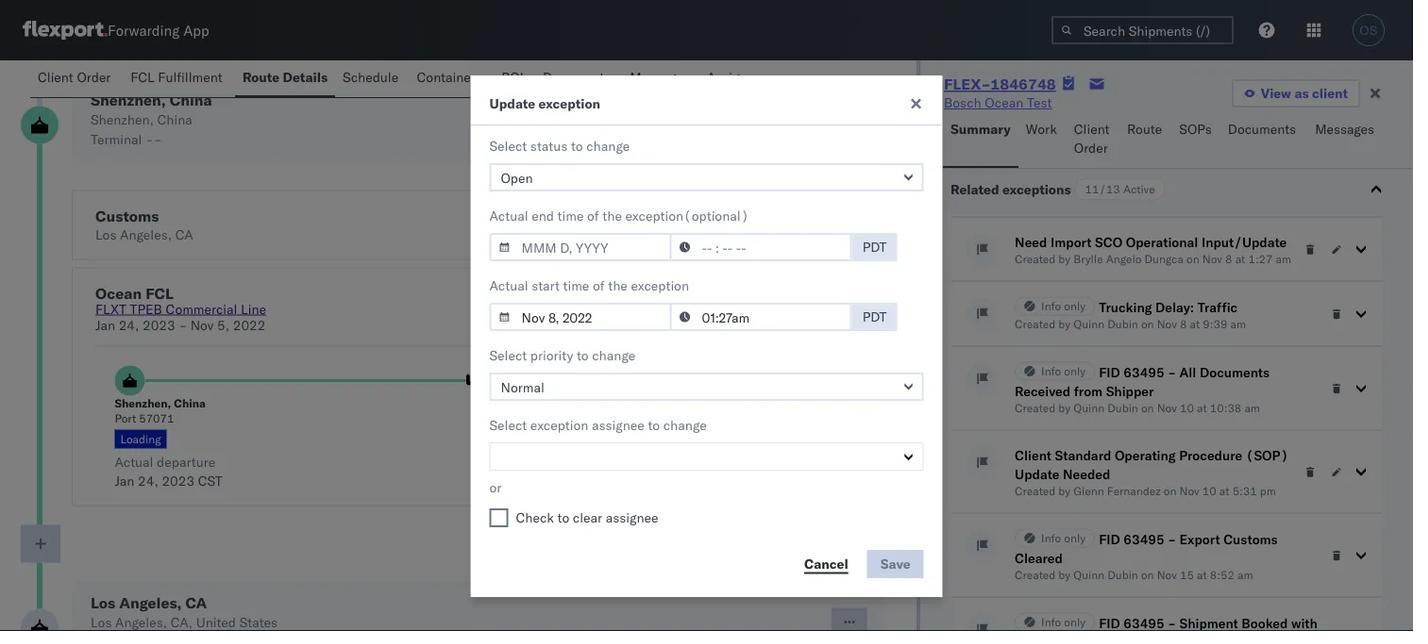 Task type: vqa. For each thing, say whether or not it's contained in the screenshot.
the bottommost NYKU9743990
no



Task type: describe. For each thing, give the bounding box(es) containing it.
info only inside button
[[1042, 616, 1086, 630]]

0 vertical spatial client
[[38, 69, 73, 85]]

as
[[1295, 85, 1309, 101]]

info only for trucking delay: traffic
[[1042, 300, 1086, 314]]

entry
[[809, 433, 836, 447]]

only inside button
[[1064, 616, 1086, 630]]

change for select status to change
[[587, 138, 630, 154]]

related
[[951, 181, 999, 198]]

nov inside ocean fcl flxt tpeb commercial line jan 24, 2023 - nov 5, 2022
[[190, 317, 214, 334]]

info for fid 63495 - all documents received from shipper
[[1042, 365, 1061, 379]]

terminal
[[91, 131, 142, 148]]

0 vertical spatial assignee
[[592, 417, 645, 434]]

operating
[[1115, 448, 1176, 464]]

forwarding app link
[[23, 21, 209, 40]]

at inside the need import sco operational input/update created by brylle angelo dungca on nov 8 at 1:27 am
[[1236, 253, 1246, 267]]

select for select status to change
[[490, 138, 527, 154]]

china for shenzhen, china shenzhen, china terminal --
[[170, 91, 212, 110]]

8 inside the need import sco operational input/update created by brylle angelo dungca on nov 8 at 1:27 am
[[1226, 253, 1233, 267]]

0 vertical spatial documents button
[[535, 60, 622, 97]]

actual for actual end time of the exception ( optional )
[[490, 208, 528, 224]]

exceptions
[[1003, 181, 1071, 198]]

estimated arrival
[[747, 454, 848, 471]]

route details
[[243, 69, 328, 85]]

bosch
[[944, 94, 982, 111]]

angeles, inside customs los angeles, ca
[[120, 227, 172, 243]]

nov left the 15
[[1157, 569, 1177, 583]]

1 vertical spatial client order button
[[1067, 112, 1120, 168]]

exception down select priority to change
[[530, 417, 589, 434]]

nov down fid 63495 - all documents received from shipper
[[1157, 402, 1177, 416]]

los angeles, ca
[[760, 397, 848, 411]]

-- : -- -- text field
[[670, 303, 852, 331]]

flxt tpeb commercial line link
[[95, 301, 266, 318]]

port
[[115, 412, 136, 426]]

assignees
[[707, 69, 768, 85]]

start
[[532, 278, 560, 294]]

customs entry
[[761, 433, 836, 447]]

ocean fcl flxt tpeb commercial line jan 24, 2023 - nov 5, 2022
[[95, 284, 266, 334]]

jan inside ocean fcl flxt tpeb commercial line jan 24, 2023 - nov 5, 2022
[[95, 317, 115, 334]]

os button
[[1347, 8, 1391, 52]]

created by quinn dubin on nov 8 at 9:39 am
[[1015, 318, 1246, 332]]

0 vertical spatial update
[[490, 95, 535, 112]]

)
[[741, 208, 749, 224]]

created for fid 63495 - all documents received from shipper
[[1015, 402, 1056, 416]]

24, inside ocean fcl flxt tpeb commercial line jan 24, 2023 - nov 5, 2022
[[119, 317, 139, 334]]

kantata
[[700, 285, 757, 302]]

glenn
[[1074, 485, 1104, 499]]

angeles, up ca,
[[119, 594, 182, 613]]

trucking
[[1099, 299, 1152, 316]]

pdt for actual end time of the exception
[[863, 239, 887, 255]]

by inside the need import sco operational input/update created by brylle angelo dungca on nov 8 at 1:27 am
[[1059, 253, 1071, 267]]

dungca
[[1145, 253, 1184, 267]]

jan inside shenzhen, china port 57071 loading actual departure jan 24, 2023 cst
[[115, 473, 135, 490]]

created for fid 63495 - export customs cleared
[[1015, 569, 1056, 583]]

work button
[[1019, 112, 1067, 168]]

customs los angeles, ca
[[95, 207, 193, 243]]

cancel button
[[793, 550, 860, 579]]

the for end
[[603, 208, 622, 224]]

flex-1846748
[[944, 75, 1056, 93]]

angeles, up customs entry
[[782, 397, 829, 411]]

export
[[1180, 532, 1220, 548]]

containers button
[[409, 60, 494, 97]]

angelo
[[1106, 253, 1142, 267]]

fmc unloading
[[546, 433, 626, 447]]

related exceptions
[[951, 181, 1071, 198]]

unloading for customs unloading
[[691, 433, 744, 447]]

0 horizontal spatial 8
[[1180, 318, 1187, 332]]

the for start
[[608, 278, 628, 294]]

los angeles, ca los angeles, ca, united states
[[91, 594, 278, 631]]

bol button
[[494, 60, 535, 97]]

united
[[196, 615, 236, 631]]

arrival
[[810, 454, 848, 471]]

customs for customs entry
[[761, 433, 806, 447]]

by for fid 63495 - all documents received from shipper
[[1059, 402, 1071, 416]]

operational
[[1126, 234, 1198, 251]]

1 vertical spatial messages
[[1315, 121, 1375, 137]]

departure
[[157, 454, 215, 471]]

2022
[[233, 317, 266, 334]]

active
[[1123, 183, 1155, 197]]

10:38
[[1210, 402, 1242, 416]]

sops button
[[1172, 112, 1221, 168]]

2023 inside ocean fcl flxt tpeb commercial line jan 24, 2023 - nov 5, 2022
[[143, 317, 175, 334]]

summary
[[951, 121, 1011, 137]]

0 horizontal spatial order
[[77, 69, 111, 85]]

shenzhen, china port 57071 loading actual departure jan 24, 2023 cst
[[115, 397, 223, 490]]

created by quinn dubin on nov 15 at 8:52 am
[[1015, 569, 1253, 583]]

voyage
[[567, 285, 610, 302]]

test
[[613, 285, 644, 302]]

9:39
[[1203, 318, 1228, 332]]

select priority to change
[[490, 347, 636, 364]]

0 horizontal spatial messages
[[630, 69, 689, 85]]

route for route details
[[243, 69, 280, 85]]

bosch ocean test
[[944, 94, 1052, 111]]

forwarding app
[[108, 21, 209, 39]]

commercial
[[166, 301, 237, 318]]

5,
[[217, 317, 230, 334]]

info only for fid 63495 - all documents received from shipper
[[1042, 365, 1086, 379]]

5:31
[[1233, 485, 1257, 499]]

angeles, left ca,
[[115, 615, 167, 631]]

created by quinn dubin on nov 10 at 10:38 am
[[1015, 402, 1260, 416]]

ca for los angeles, ca los angeles, ca, united states
[[186, 594, 207, 613]]

exception left 'kantata' at the top
[[631, 278, 689, 294]]

delay:
[[1156, 299, 1195, 316]]

8:52
[[1210, 569, 1235, 583]]

bol
[[501, 69, 527, 85]]

select for select exception assignee to change
[[490, 417, 527, 434]]

cleared
[[1015, 550, 1063, 567]]

states
[[240, 615, 278, 631]]

0 horizontal spatial messages button
[[622, 60, 699, 97]]

Normal text field
[[490, 373, 924, 401]]

1 vertical spatial assignee
[[606, 510, 659, 526]]

priority
[[530, 347, 573, 364]]

import inside the need import sco operational input/update created by brylle angelo dungca on nov 8 at 1:27 am
[[1051, 234, 1092, 251]]

2 horizontal spatial client
[[1074, 121, 1110, 137]]

57071
[[139, 412, 174, 426]]

1846748
[[991, 75, 1056, 93]]

documents for documents "button" to the top
[[543, 69, 611, 85]]

work
[[1026, 121, 1057, 137]]

created inside client standard operating procedure (sop) update needed created by glenn fernandez on nov 10 at 5:31 pm
[[1015, 485, 1056, 499]]

schedule
[[343, 69, 399, 85]]

1 vertical spatial shenzhen,
[[91, 111, 154, 128]]

client standard operating procedure (sop) update needed created by glenn fernandez on nov 10 at 5:31 pm
[[1015, 448, 1289, 499]]

pm
[[1260, 485, 1276, 499]]

mmm d, yyyy text field for actual start time of the exception
[[490, 303, 672, 331]]

ca,
[[171, 615, 193, 631]]

0 vertical spatial import
[[588, 208, 628, 224]]

am for fid 63495 - export customs cleared
[[1238, 569, 1253, 583]]

- inside fid 63495 - export customs cleared
[[1168, 532, 1176, 548]]

- inside ocean fcl flxt tpeb commercial line jan 24, 2023 - nov 5, 2022
[[179, 317, 187, 334]]

los inside customs los angeles, ca
[[95, 227, 117, 243]]

actual for actual start time of the exception
[[490, 278, 528, 294]]

to down normal "text box"
[[648, 417, 660, 434]]

11/13 active
[[1085, 183, 1155, 197]]

clear
[[573, 510, 602, 526]]

documents for the right documents "button"
[[1228, 121, 1296, 137]]

1 vertical spatial order
[[1074, 140, 1108, 156]]

fmc
[[546, 433, 570, 447]]

by for fid 63495 - export customs cleared
[[1059, 569, 1071, 583]]

to right the status
[[571, 138, 583, 154]]

schedule button
[[335, 60, 409, 97]]

shenzhen, china shenzhen, china terminal --
[[91, 91, 212, 148]]

- inside fid 63495 - all documents received from shipper
[[1168, 364, 1176, 381]]

by for trucking delay: traffic
[[1059, 318, 1071, 332]]

flex-
[[944, 75, 991, 93]]

flex-1846748 link
[[944, 75, 1056, 93]]

1 vertical spatial china
[[157, 111, 192, 128]]

1 horizontal spatial ocean
[[985, 94, 1024, 111]]

quinn for fid 63495 - all documents received from shipper
[[1074, 402, 1105, 416]]

to left clear
[[558, 510, 570, 526]]

app
[[183, 21, 209, 39]]

ocean inside ocean fcl flxt tpeb commercial line jan 24, 2023 - nov 5, 2022
[[95, 284, 142, 303]]

or
[[490, 480, 502, 496]]

route for route
[[1127, 121, 1162, 137]]



Task type: locate. For each thing, give the bounding box(es) containing it.
1:27
[[1249, 253, 1273, 267]]

tpeb
[[130, 301, 162, 318]]

None checkbox
[[490, 509, 508, 528]]

select left fmc
[[490, 417, 527, 434]]

fid 63495 - all documents received from shipper
[[1015, 364, 1270, 400]]

of for end
[[587, 208, 599, 224]]

1 vertical spatial 8
[[1180, 318, 1187, 332]]

change
[[587, 138, 630, 154], [592, 347, 636, 364], [663, 417, 707, 434]]

on for fid 63495 - export customs cleared
[[1141, 569, 1154, 583]]

to
[[571, 138, 583, 154], [577, 347, 589, 364], [648, 417, 660, 434], [558, 510, 570, 526]]

63495 up created by quinn dubin on nov 15 at 8:52 am
[[1124, 532, 1165, 548]]

view as client button
[[1232, 79, 1361, 108]]

shipper
[[1106, 383, 1154, 400]]

client order button down flexport. image at the top of the page
[[30, 60, 123, 97]]

0 vertical spatial 24,
[[119, 317, 139, 334]]

order
[[77, 69, 111, 85], [1074, 140, 1108, 156]]

0 vertical spatial fid
[[1099, 364, 1120, 381]]

4 info from the top
[[1042, 616, 1061, 630]]

on down trucking delay: traffic at the right
[[1141, 318, 1154, 332]]

client order button up 11/13 at the right of the page
[[1067, 112, 1120, 168]]

china
[[170, 91, 212, 110], [157, 111, 192, 128], [174, 397, 206, 411]]

0 vertical spatial 2023
[[143, 317, 175, 334]]

2 only from the top
[[1064, 365, 1086, 379]]

0 vertical spatial dubin
[[1108, 318, 1138, 332]]

created down "received"
[[1015, 402, 1056, 416]]

1 vertical spatial quinn
[[1074, 402, 1105, 416]]

2 quinn from the top
[[1074, 402, 1105, 416]]

fid up created by quinn dubin on nov 15 at 8:52 am
[[1099, 532, 1120, 548]]

3 by from the top
[[1059, 402, 1071, 416]]

los
[[95, 227, 117, 243], [760, 397, 779, 411], [91, 594, 115, 613], [91, 615, 112, 631]]

update inside client standard operating procedure (sop) update needed created by glenn fernandez on nov 10 at 5:31 pm
[[1015, 466, 1060, 483]]

dubin for export
[[1108, 569, 1138, 583]]

messages button
[[622, 60, 699, 97], [1308, 112, 1385, 168]]

client right "work"
[[1074, 121, 1110, 137]]

the
[[603, 208, 622, 224], [608, 278, 628, 294]]

63495 inside fid 63495 - all documents received from shipper
[[1124, 364, 1165, 381]]

documents button
[[535, 60, 622, 97], [1221, 112, 1308, 168]]

customs down terminal
[[95, 207, 159, 226]]

info only down 'cleared'
[[1042, 616, 1086, 630]]

0 horizontal spatial unloading
[[573, 433, 626, 447]]

china for shenzhen, china port 57071 loading actual departure jan 24, 2023 cst
[[174, 397, 206, 411]]

fernandez
[[1107, 485, 1161, 499]]

unloading for fmc unloading
[[573, 433, 626, 447]]

10
[[1180, 402, 1194, 416], [1203, 485, 1217, 499]]

received
[[1015, 383, 1071, 400]]

nov inside the need import sco operational input/update created by brylle angelo dungca on nov 8 at 1:27 am
[[1203, 253, 1223, 267]]

1 vertical spatial jan
[[115, 473, 135, 490]]

to right priority
[[577, 347, 589, 364]]

0 vertical spatial pdt
[[863, 239, 887, 255]]

1 mmm d, yyyy text field from the top
[[490, 233, 672, 262]]

details
[[283, 69, 328, 85]]

shenzhen, for shenzhen, china shenzhen, china terminal --
[[91, 91, 166, 110]]

voyage test
[[567, 285, 644, 302]]

am right 9:39
[[1231, 318, 1246, 332]]

client order button
[[30, 60, 123, 97], [1067, 112, 1120, 168]]

1 vertical spatial documents button
[[1221, 112, 1308, 168]]

ca inside los angeles, ca los angeles, ca, united states
[[186, 594, 207, 613]]

at down input/update
[[1236, 253, 1246, 267]]

63495 inside fid 63495 - export customs cleared
[[1124, 532, 1165, 548]]

2 vertical spatial china
[[174, 397, 206, 411]]

actual start time of the exception
[[490, 278, 689, 294]]

0 vertical spatial select
[[490, 138, 527, 154]]

the right end
[[603, 208, 622, 224]]

0 vertical spatial time
[[558, 208, 584, 224]]

63495 for export
[[1124, 532, 1165, 548]]

china down fulfillment
[[170, 91, 212, 110]]

info only for fid 63495 - export customs cleared
[[1042, 532, 1086, 546]]

1 vertical spatial the
[[608, 278, 628, 294]]

info only up "received"
[[1042, 365, 1086, 379]]

2 select from the top
[[490, 347, 527, 364]]

-- : -- -- text field
[[670, 233, 852, 262]]

Search Shipments (/) text field
[[1052, 16, 1234, 44]]

fid for cleared
[[1099, 532, 1120, 548]]

china up 57071
[[174, 397, 206, 411]]

jan down loading
[[115, 473, 135, 490]]

4 only from the top
[[1064, 616, 1086, 630]]

mmm d, yyyy text field up actual start time of the exception
[[490, 233, 672, 262]]

by inside client standard operating procedure (sop) update needed created by glenn fernandez on nov 10 at 5:31 pm
[[1059, 485, 1071, 499]]

update down bol
[[490, 95, 535, 112]]

0 vertical spatial fcl
[[131, 69, 155, 85]]

info down 'cleared'
[[1042, 616, 1061, 630]]

1 vertical spatial 63495
[[1124, 532, 1165, 548]]

am right 8:52
[[1238, 569, 1253, 583]]

quinn for fid 63495 - export customs cleared
[[1074, 569, 1105, 583]]

created up "received"
[[1015, 318, 1056, 332]]

4 by from the top
[[1059, 485, 1071, 499]]

0 vertical spatial actual
[[490, 208, 528, 224]]

0 vertical spatial ca
[[175, 227, 193, 243]]

actual left the "start"
[[490, 278, 528, 294]]

1 pdt from the top
[[863, 239, 887, 255]]

summary button
[[943, 112, 1019, 168]]

standard
[[1055, 448, 1112, 464]]

MMM D, YYYY text field
[[490, 233, 672, 262], [490, 303, 672, 331]]

by down 'cleared'
[[1059, 569, 1071, 583]]

0 vertical spatial the
[[603, 208, 622, 224]]

1 horizontal spatial order
[[1074, 140, 1108, 156]]

info only button
[[966, 614, 1368, 632]]

shenzhen, inside shenzhen, china port 57071 loading actual departure jan 24, 2023 cst
[[115, 397, 171, 411]]

ca for los angeles, ca
[[831, 397, 848, 411]]

3 created from the top
[[1015, 402, 1056, 416]]

0 vertical spatial 10
[[1180, 402, 1194, 416]]

info for trucking delay: traffic
[[1042, 300, 1061, 314]]

ocean down flex-1846748 link
[[985, 94, 1024, 111]]

check to clear assignee
[[516, 510, 659, 526]]

2023 inside shenzhen, china port 57071 loading actual departure jan 24, 2023 cst
[[162, 473, 195, 490]]

angeles,
[[120, 227, 172, 243], [782, 397, 829, 411], [119, 594, 182, 613], [115, 615, 167, 631]]

3 only from the top
[[1064, 532, 1086, 546]]

0 vertical spatial messages
[[630, 69, 689, 85]]

0 vertical spatial order
[[77, 69, 111, 85]]

jan
[[95, 317, 115, 334], [115, 473, 135, 490]]

at for fid 63495 - all documents received from shipper
[[1197, 402, 1207, 416]]

1 horizontal spatial import
[[1051, 234, 1092, 251]]

time
[[558, 208, 584, 224], [563, 278, 589, 294]]

1 vertical spatial time
[[563, 278, 589, 294]]

1 vertical spatial import
[[1051, 234, 1092, 251]]

mmm d, yyyy text field for actual end time of the exception
[[490, 233, 672, 262]]

forwarding
[[108, 21, 180, 39]]

time for start
[[563, 278, 589, 294]]

2 vertical spatial select
[[490, 417, 527, 434]]

2 info from the top
[[1042, 365, 1061, 379]]

1 vertical spatial update
[[1015, 466, 1060, 483]]

2 created from the top
[[1015, 318, 1056, 332]]

0 vertical spatial route
[[243, 69, 280, 85]]

0 vertical spatial documents
[[543, 69, 611, 85]]

need
[[1015, 234, 1047, 251]]

2 63495 from the top
[[1124, 532, 1165, 548]]

1 vertical spatial route
[[1127, 121, 1162, 137]]

am for fid 63495 - all documents received from shipper
[[1245, 402, 1260, 416]]

import up 'brylle' at the top right of page
[[1051, 234, 1092, 251]]

customs inside customs los angeles, ca
[[95, 207, 159, 226]]

1 only from the top
[[1064, 300, 1086, 314]]

fcl inside 'button'
[[131, 69, 155, 85]]

1 horizontal spatial client order button
[[1067, 112, 1120, 168]]

assignee right fmc
[[592, 417, 645, 434]]

end
[[532, 208, 554, 224]]

created down 'cleared'
[[1015, 569, 1056, 583]]

1 vertical spatial fid
[[1099, 532, 1120, 548]]

1 vertical spatial 24,
[[138, 473, 158, 490]]

of for start
[[593, 278, 605, 294]]

dubin down fid 63495 - export customs cleared in the bottom of the page
[[1108, 569, 1138, 583]]

update exception
[[490, 95, 600, 112]]

quinn down trucking
[[1074, 318, 1105, 332]]

flexport. image
[[23, 21, 108, 40]]

1 horizontal spatial unloading
[[691, 433, 744, 447]]

2 vertical spatial change
[[663, 417, 707, 434]]

0 vertical spatial jan
[[95, 317, 115, 334]]

order up 11/13 at the right of the page
[[1074, 140, 1108, 156]]

cancel
[[804, 556, 849, 572]]

10 down all
[[1180, 402, 1194, 416]]

fid 63495 - export customs cleared
[[1015, 532, 1278, 567]]

on inside the need import sco operational input/update created by brylle angelo dungca on nov 8 at 1:27 am
[[1187, 253, 1200, 267]]

customs
[[95, 207, 159, 226], [643, 433, 688, 447], [761, 433, 806, 447], [1224, 532, 1278, 548]]

on right fernandez
[[1164, 485, 1177, 499]]

(sop)
[[1246, 448, 1289, 464]]

1 dubin from the top
[[1108, 318, 1138, 332]]

on for trucking delay: traffic
[[1141, 318, 1154, 332]]

test
[[1027, 94, 1052, 111]]

time right end
[[558, 208, 584, 224]]

0 horizontal spatial update
[[490, 95, 535, 112]]

on right the 'dungca'
[[1187, 253, 1200, 267]]

route inside 'route details' button
[[243, 69, 280, 85]]

63495 for all
[[1124, 364, 1165, 381]]

2 vertical spatial actual
[[115, 454, 153, 471]]

vessel kantata
[[658, 285, 757, 302]]

bosch ocean test link
[[944, 93, 1052, 112]]

created for trucking delay: traffic
[[1015, 318, 1056, 332]]

created inside the need import sco operational input/update created by brylle angelo dungca on nov 8 at 1:27 am
[[1015, 253, 1056, 267]]

pdt
[[863, 239, 887, 255], [863, 309, 887, 325]]

2 dubin from the top
[[1108, 402, 1138, 416]]

fid
[[1099, 364, 1120, 381], [1099, 532, 1120, 548]]

2 mmm d, yyyy text field from the top
[[490, 303, 672, 331]]

on down shipper
[[1141, 402, 1154, 416]]

0 vertical spatial client order
[[38, 69, 111, 85]]

fcl
[[131, 69, 155, 85], [146, 284, 174, 303]]

china down fcl fulfillment 'button'
[[157, 111, 192, 128]]

1 fid from the top
[[1099, 364, 1120, 381]]

1 unloading from the left
[[573, 433, 626, 447]]

need import sco operational input/update created by brylle angelo dungca on nov 8 at 1:27 am
[[1015, 234, 1292, 267]]

actual down loading
[[115, 454, 153, 471]]

dubin down trucking
[[1108, 318, 1138, 332]]

fcl inside ocean fcl flxt tpeb commercial line jan 24, 2023 - nov 5, 2022
[[146, 284, 174, 303]]

mmm d, yyyy text field down the 'voyage'
[[490, 303, 672, 331]]

fid inside fid 63495 - export customs cleared
[[1099, 532, 1120, 548]]

am right the 1:27
[[1276, 253, 1292, 267]]

os
[[1360, 23, 1378, 37]]

status
[[530, 138, 568, 154]]

1 horizontal spatial messages button
[[1308, 112, 1385, 168]]

1 vertical spatial client order
[[1074, 121, 1110, 156]]

0 vertical spatial shenzhen,
[[91, 91, 166, 110]]

fcl fulfillment
[[131, 69, 222, 85]]

0 horizontal spatial 10
[[1180, 402, 1194, 416]]

route left details
[[243, 69, 280, 85]]

on for fid 63495 - all documents received from shipper
[[1141, 402, 1154, 416]]

0 vertical spatial change
[[587, 138, 630, 154]]

1 horizontal spatial route
[[1127, 121, 1162, 137]]

1 created from the top
[[1015, 253, 1056, 267]]

only for trucking delay: traffic
[[1064, 300, 1086, 314]]

messages button left the assignees
[[622, 60, 699, 97]]

1 by from the top
[[1059, 253, 1071, 267]]

3 quinn from the top
[[1074, 569, 1105, 583]]

1 vertical spatial ocean
[[95, 284, 142, 303]]

all
[[1180, 364, 1197, 381]]

1 vertical spatial 2023
[[162, 473, 195, 490]]

1 63495 from the top
[[1124, 364, 1165, 381]]

info up 'cleared'
[[1042, 532, 1061, 546]]

customs inside fid 63495 - export customs cleared
[[1224, 532, 1278, 548]]

1 vertical spatial documents
[[1228, 121, 1296, 137]]

at left 9:39
[[1190, 318, 1200, 332]]

1 quinn from the top
[[1074, 318, 1105, 332]]

assignees button
[[699, 60, 779, 97]]

trucking delay: traffic
[[1099, 299, 1238, 316]]

ca up ocean fcl flxt tpeb commercial line jan 24, 2023 - nov 5, 2022
[[175, 227, 193, 243]]

nov down trucking delay: traffic at the right
[[1157, 318, 1177, 332]]

line
[[241, 301, 266, 318]]

4 created from the top
[[1015, 485, 1056, 499]]

at right the 15
[[1197, 569, 1207, 583]]

2 info only from the top
[[1042, 365, 1086, 379]]

1 horizontal spatial messages
[[1315, 121, 1375, 137]]

1 vertical spatial ca
[[831, 397, 848, 411]]

only down created by quinn dubin on nov 15 at 8:52 am
[[1064, 616, 1086, 630]]

client left standard
[[1015, 448, 1052, 464]]

10 left 5:31 on the bottom of the page
[[1203, 485, 1217, 499]]

1 horizontal spatial 10
[[1203, 485, 1217, 499]]

sco
[[1095, 234, 1123, 251]]

2 unloading from the left
[[691, 433, 744, 447]]

nov down input/update
[[1203, 253, 1223, 267]]

client down flexport. image at the top of the page
[[38, 69, 73, 85]]

documents inside fid 63495 - all documents received from shipper
[[1200, 364, 1270, 381]]

0 horizontal spatial client
[[38, 69, 73, 85]]

1 vertical spatial client
[[1074, 121, 1110, 137]]

0 vertical spatial mmm d, yyyy text field
[[490, 233, 672, 262]]

4 info only from the top
[[1042, 616, 1086, 630]]

on inside client standard operating procedure (sop) update needed created by glenn fernandez on nov 10 at 5:31 pm
[[1164, 485, 1177, 499]]

1 vertical spatial select
[[490, 347, 527, 364]]

1 horizontal spatial client order
[[1074, 121, 1110, 156]]

0 horizontal spatial client order button
[[30, 60, 123, 97]]

estimated
[[747, 454, 807, 471]]

am inside the need import sco operational input/update created by brylle angelo dungca on nov 8 at 1:27 am
[[1276, 253, 1292, 267]]

2 vertical spatial dubin
[[1108, 569, 1138, 583]]

customs down normal "text box"
[[643, 433, 688, 447]]

route left sops
[[1127, 121, 1162, 137]]

-
[[145, 131, 154, 148], [154, 131, 162, 148], [179, 317, 187, 334], [1168, 364, 1176, 381], [1168, 532, 1176, 548]]

only up from
[[1064, 365, 1086, 379]]

1 horizontal spatial documents button
[[1221, 112, 1308, 168]]

24,
[[119, 317, 139, 334], [138, 473, 158, 490]]

0 horizontal spatial ocean
[[95, 284, 142, 303]]

am for trucking delay: traffic
[[1231, 318, 1246, 332]]

1 horizontal spatial 8
[[1226, 253, 1233, 267]]

needed
[[1063, 466, 1111, 483]]

fid inside fid 63495 - all documents received from shipper
[[1099, 364, 1120, 381]]

containers
[[417, 69, 482, 85]]

only down glenn
[[1064, 532, 1086, 546]]

import right end
[[588, 208, 628, 224]]

fulfillment
[[158, 69, 222, 85]]

at inside client standard operating procedure (sop) update needed created by glenn fernandez on nov 10 at 5:31 pm
[[1220, 485, 1230, 499]]

1 vertical spatial change
[[592, 347, 636, 364]]

customs for customs los angeles, ca
[[95, 207, 159, 226]]

3 info from the top
[[1042, 532, 1061, 546]]

documents button right bol
[[535, 60, 622, 97]]

documents down 'view'
[[1228, 121, 1296, 137]]

1 horizontal spatial client
[[1015, 448, 1052, 464]]

info only down 'brylle' at the top right of page
[[1042, 300, 1086, 314]]

(
[[684, 208, 692, 224]]

change right priority
[[592, 347, 636, 364]]

of right end
[[587, 208, 599, 224]]

3 info only from the top
[[1042, 532, 1086, 546]]

created
[[1015, 253, 1056, 267], [1015, 318, 1056, 332], [1015, 402, 1056, 416], [1015, 485, 1056, 499], [1015, 569, 1056, 583]]

route inside route button
[[1127, 121, 1162, 137]]

1 vertical spatial of
[[593, 278, 605, 294]]

2 vertical spatial quinn
[[1074, 569, 1105, 583]]

am right the 10:38
[[1245, 402, 1260, 416]]

nov down procedure
[[1180, 485, 1200, 499]]

5 created from the top
[[1015, 569, 1056, 583]]

2 vertical spatial shenzhen,
[[115, 397, 171, 411]]

at for fid 63495 - export customs cleared
[[1197, 569, 1207, 583]]

time for end
[[558, 208, 584, 224]]

fid for received
[[1099, 364, 1120, 381]]

shenzhen, for shenzhen, china port 57071 loading actual departure jan 24, 2023 cst
[[115, 397, 171, 411]]

procedure
[[1179, 448, 1243, 464]]

created down need
[[1015, 253, 1056, 267]]

change right the status
[[587, 138, 630, 154]]

2 vertical spatial client
[[1015, 448, 1052, 464]]

exception left optional
[[626, 208, 684, 224]]

by up "received"
[[1059, 318, 1071, 332]]

only for fid 63495 - export customs cleared
[[1064, 532, 1086, 546]]

0 vertical spatial client order button
[[30, 60, 123, 97]]

0 horizontal spatial import
[[588, 208, 628, 224]]

by left 'brylle' at the top right of page
[[1059, 253, 1071, 267]]

1 info only from the top
[[1042, 300, 1086, 314]]

0 vertical spatial messages button
[[622, 60, 699, 97]]

0 horizontal spatial documents button
[[535, 60, 622, 97]]

0 vertical spatial of
[[587, 208, 599, 224]]

by left glenn
[[1059, 485, 1071, 499]]

nov inside client standard operating procedure (sop) update needed created by glenn fernandez on nov 10 at 5:31 pm
[[1180, 485, 1200, 499]]

client inside client standard operating procedure (sop) update needed created by glenn fernandez on nov 10 at 5:31 pm
[[1015, 448, 1052, 464]]

shenzhen,
[[91, 91, 166, 110], [91, 111, 154, 128], [115, 397, 171, 411]]

client order right 'work' button
[[1074, 121, 1110, 156]]

63495 up shipper
[[1124, 364, 1165, 381]]

2 pdt from the top
[[863, 309, 887, 325]]

2023 right flxt
[[143, 317, 175, 334]]

1 horizontal spatial update
[[1015, 466, 1060, 483]]

customs for customs unloading
[[643, 433, 688, 447]]

2 by from the top
[[1059, 318, 1071, 332]]

at left 5:31 on the bottom of the page
[[1220, 485, 1230, 499]]

actual inside shenzhen, china port 57071 loading actual departure jan 24, 2023 cst
[[115, 454, 153, 471]]

2 fid from the top
[[1099, 532, 1120, 548]]

sops
[[1180, 121, 1212, 137]]

0 horizontal spatial route
[[243, 69, 280, 85]]

actual end time of the exception ( optional )
[[490, 208, 749, 224]]

10 inside client standard operating procedure (sop) update needed created by glenn fernandez on nov 10 at 5:31 pm
[[1203, 485, 1217, 499]]

china inside shenzhen, china port 57071 loading actual departure jan 24, 2023 cst
[[174, 397, 206, 411]]

at left the 10:38
[[1197, 402, 1207, 416]]

info down need
[[1042, 300, 1061, 314]]

1 vertical spatial actual
[[490, 278, 528, 294]]

exception up select status to change
[[539, 95, 600, 112]]

of left test
[[593, 278, 605, 294]]

1 select from the top
[[490, 138, 527, 154]]

8
[[1226, 253, 1233, 267], [1180, 318, 1187, 332]]

0 vertical spatial 8
[[1226, 253, 1233, 267]]

at for trucking delay: traffic
[[1190, 318, 1200, 332]]

dubin down shipper
[[1108, 402, 1138, 416]]

customs up 8:52
[[1224, 532, 1278, 548]]

client
[[1312, 85, 1348, 101]]

24, inside shenzhen, china port 57071 loading actual departure jan 24, 2023 cst
[[138, 473, 158, 490]]

8 down the delay:
[[1180, 318, 1187, 332]]

messages down client
[[1315, 121, 1375, 137]]

fcl up shenzhen, china shenzhen, china terminal --
[[131, 69, 155, 85]]

ca
[[175, 227, 193, 243], [831, 397, 848, 411], [186, 594, 207, 613]]

client
[[38, 69, 73, 85], [1074, 121, 1110, 137], [1015, 448, 1052, 464]]

created left glenn
[[1015, 485, 1056, 499]]

ca up ca,
[[186, 594, 207, 613]]

24, left commercial
[[119, 317, 139, 334]]

only
[[1064, 300, 1086, 314], [1064, 365, 1086, 379], [1064, 532, 1086, 546], [1064, 616, 1086, 630]]

11/13
[[1085, 183, 1120, 197]]

1 info from the top
[[1042, 300, 1061, 314]]

update left needed
[[1015, 466, 1060, 483]]

Open text field
[[490, 163, 924, 192]]

documents up the update exception
[[543, 69, 611, 85]]

documents button down 'view'
[[1221, 112, 1308, 168]]

3 select from the top
[[490, 417, 527, 434]]

customs unloading
[[643, 433, 744, 447]]

info inside button
[[1042, 616, 1061, 630]]

2 vertical spatial ca
[[186, 594, 207, 613]]

ca inside customs los angeles, ca
[[175, 227, 193, 243]]

1 vertical spatial 10
[[1203, 485, 1217, 499]]

view as client
[[1261, 85, 1348, 101]]

fcl fulfillment button
[[123, 60, 235, 97]]

quinn for trucking delay: traffic
[[1074, 318, 1105, 332]]

info for fid 63495 - export customs cleared
[[1042, 532, 1061, 546]]

select for select priority to change
[[490, 347, 527, 364]]

5 by from the top
[[1059, 569, 1071, 583]]

only for fid 63495 - all documents received from shipper
[[1064, 365, 1086, 379]]

dubin for all
[[1108, 402, 1138, 416]]

unloading right fmc
[[573, 433, 626, 447]]

1 vertical spatial mmm d, yyyy text field
[[490, 303, 672, 331]]

info only up 'cleared'
[[1042, 532, 1086, 546]]

3 dubin from the top
[[1108, 569, 1138, 583]]

angeles, up tpeb
[[120, 227, 172, 243]]

1 vertical spatial fcl
[[146, 284, 174, 303]]

assignee right clear
[[606, 510, 659, 526]]

nov
[[1203, 253, 1223, 267], [190, 317, 214, 334], [1157, 318, 1177, 332], [1157, 402, 1177, 416], [1180, 485, 1200, 499], [1157, 569, 1177, 583]]

change for select priority to change
[[592, 347, 636, 364]]

0 vertical spatial quinn
[[1074, 318, 1105, 332]]

ocean
[[985, 94, 1024, 111], [95, 284, 142, 303]]

1 vertical spatial pdt
[[863, 309, 887, 325]]

pdt for actual start time of the exception
[[863, 309, 887, 325]]



